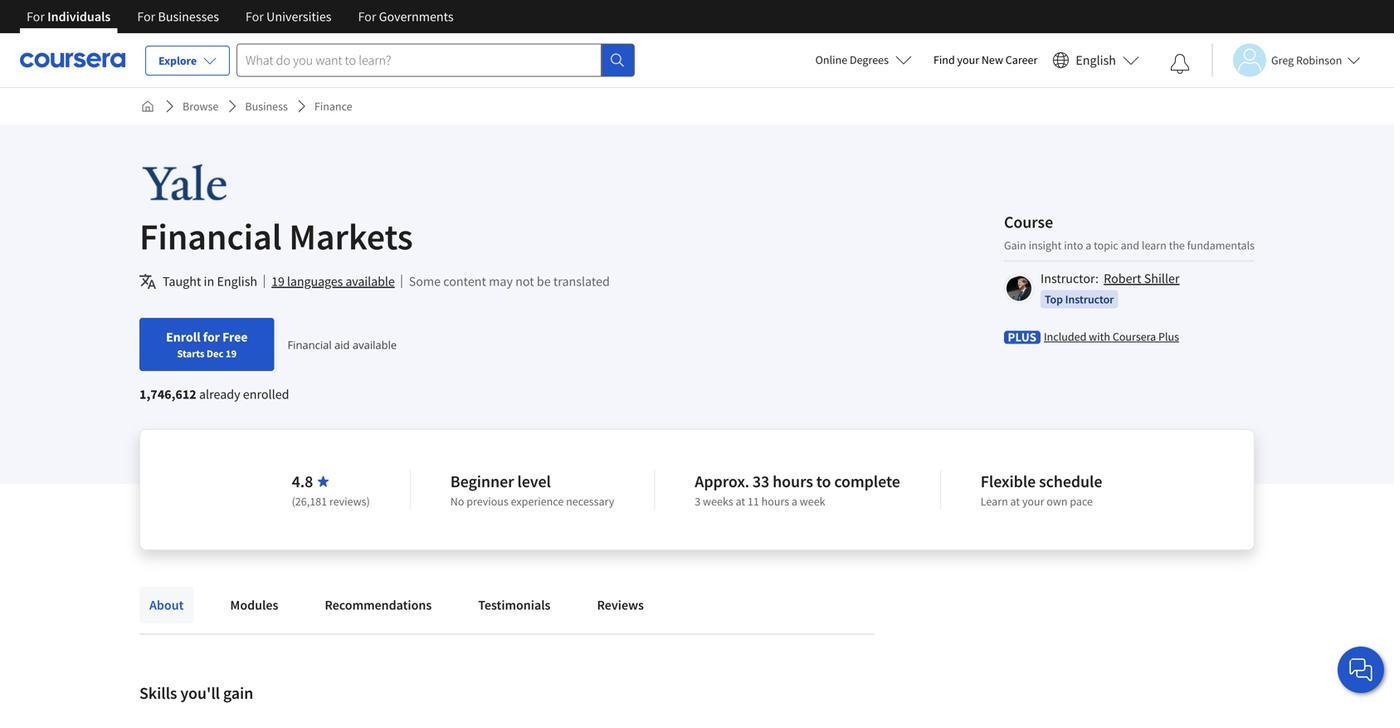 Task type: locate. For each thing, give the bounding box(es) containing it.
financial up taught in english
[[139, 213, 282, 259]]

insight
[[1029, 238, 1062, 253]]

modules link
[[220, 587, 288, 624]]

show notifications image
[[1171, 54, 1191, 74]]

browse link
[[176, 91, 225, 121]]

available down 'markets'
[[346, 273, 395, 290]]

coursera image
[[20, 47, 125, 73]]

recommendations link
[[315, 587, 442, 624]]

0 vertical spatial hours
[[773, 471, 814, 492]]

instructor:
[[1041, 270, 1099, 287]]

chat with us image
[[1348, 657, 1375, 683]]

at inside approx. 33 hours to complete 3 weeks at 11 hours a week
[[736, 494, 746, 509]]

for individuals
[[27, 8, 111, 25]]

for left universities
[[246, 8, 264, 25]]

available for 19 languages available
[[346, 273, 395, 290]]

browse
[[183, 99, 219, 114]]

1 horizontal spatial a
[[1086, 238, 1092, 253]]

previous
[[467, 494, 509, 509]]

explore
[[159, 53, 197, 68]]

approx. 33 hours to complete 3 weeks at 11 hours a week
[[695, 471, 901, 509]]

a
[[1086, 238, 1092, 253], [792, 494, 798, 509]]

1 vertical spatial a
[[792, 494, 798, 509]]

19 right "dec"
[[226, 347, 237, 360]]

included with coursera plus link
[[1045, 328, 1180, 345]]

available
[[346, 273, 395, 290], [353, 337, 397, 352]]

financial for financial aid available
[[288, 337, 332, 352]]

1 horizontal spatial your
[[1023, 494, 1045, 509]]

individuals
[[47, 8, 111, 25]]

to
[[817, 471, 832, 492]]

modules
[[230, 597, 278, 614]]

0 horizontal spatial english
[[217, 273, 258, 290]]

0 vertical spatial english
[[1076, 52, 1117, 69]]

already
[[199, 386, 240, 403]]

19 languages available button
[[272, 272, 395, 291]]

taught in english
[[163, 273, 258, 290]]

0 horizontal spatial financial
[[139, 213, 282, 259]]

financial
[[139, 213, 282, 259], [288, 337, 332, 352]]

2 at from the left
[[1011, 494, 1021, 509]]

1 vertical spatial available
[[353, 337, 397, 352]]

1 vertical spatial 19
[[226, 347, 237, 360]]

flexible
[[981, 471, 1036, 492]]

enroll for free starts dec 19
[[166, 329, 248, 360]]

1 for from the left
[[27, 8, 45, 25]]

0 horizontal spatial 19
[[226, 347, 237, 360]]

reviews)
[[330, 494, 370, 509]]

19 languages available
[[272, 273, 395, 290]]

available right the aid
[[353, 337, 397, 352]]

about
[[149, 597, 184, 614]]

0 horizontal spatial your
[[958, 52, 980, 67]]

hours right 11
[[762, 494, 790, 509]]

your right "find"
[[958, 52, 980, 67]]

english right in
[[217, 273, 258, 290]]

home image
[[141, 100, 154, 113]]

for for universities
[[246, 8, 264, 25]]

approx.
[[695, 471, 750, 492]]

4 for from the left
[[358, 8, 376, 25]]

0 vertical spatial 19
[[272, 273, 285, 290]]

online degrees button
[[803, 42, 926, 78]]

0 vertical spatial available
[[346, 273, 395, 290]]

find
[[934, 52, 956, 67]]

3 for from the left
[[246, 8, 264, 25]]

own
[[1047, 494, 1068, 509]]

english right career
[[1076, 52, 1117, 69]]

a left the week
[[792, 494, 798, 509]]

financial left the aid
[[288, 337, 332, 352]]

for left governments
[[358, 8, 376, 25]]

1 at from the left
[[736, 494, 746, 509]]

and
[[1121, 238, 1140, 253]]

into
[[1065, 238, 1084, 253]]

1 vertical spatial hours
[[762, 494, 790, 509]]

languages
[[287, 273, 343, 290]]

1 vertical spatial financial
[[288, 337, 332, 352]]

1 horizontal spatial financial
[[288, 337, 332, 352]]

no
[[451, 494, 465, 509]]

(26,181
[[292, 494, 327, 509]]

1 vertical spatial your
[[1023, 494, 1045, 509]]

hours up the week
[[773, 471, 814, 492]]

4.8
[[292, 471, 313, 492]]

coursera plus image
[[1005, 331, 1041, 344]]

None search field
[[237, 44, 635, 77]]

available inside 19 languages available button
[[346, 273, 395, 290]]

coursera
[[1113, 329, 1157, 344]]

english button
[[1046, 33, 1147, 87]]

robert shiller image
[[1007, 276, 1032, 301]]

reviews link
[[587, 587, 654, 624]]

may
[[489, 273, 513, 290]]

for for individuals
[[27, 8, 45, 25]]

testimonials link
[[469, 587, 561, 624]]

1 horizontal spatial 19
[[272, 273, 285, 290]]

your left own at right
[[1023, 494, 1045, 509]]

topic
[[1094, 238, 1119, 253]]

recommendations
[[325, 597, 432, 614]]

financial for financial markets
[[139, 213, 282, 259]]

for left businesses
[[137, 8, 155, 25]]

0 vertical spatial your
[[958, 52, 980, 67]]

robert shiller link
[[1104, 270, 1180, 287]]

weeks
[[703, 494, 734, 509]]

businesses
[[158, 8, 219, 25]]

a inside course gain insight into a topic and learn the fundamentals
[[1086, 238, 1092, 253]]

yale university image
[[139, 164, 295, 202]]

19 left "languages"
[[272, 273, 285, 290]]

a inside approx. 33 hours to complete 3 weeks at 11 hours a week
[[792, 494, 798, 509]]

business link
[[239, 91, 295, 121]]

career
[[1006, 52, 1038, 67]]

2 for from the left
[[137, 8, 155, 25]]

a right into in the right of the page
[[1086, 238, 1092, 253]]

for left the individuals
[[27, 8, 45, 25]]

1,746,612 already enrolled
[[139, 386, 289, 403]]

hours
[[773, 471, 814, 492], [762, 494, 790, 509]]

at left 11
[[736, 494, 746, 509]]

0 horizontal spatial at
[[736, 494, 746, 509]]

experience
[[511, 494, 564, 509]]

for businesses
[[137, 8, 219, 25]]

19 inside button
[[272, 273, 285, 290]]

for
[[27, 8, 45, 25], [137, 8, 155, 25], [246, 8, 264, 25], [358, 8, 376, 25]]

1 horizontal spatial english
[[1076, 52, 1117, 69]]

at right "learn" in the bottom of the page
[[1011, 494, 1021, 509]]

0 vertical spatial financial
[[139, 213, 282, 259]]

english inside button
[[1076, 52, 1117, 69]]

0 horizontal spatial a
[[792, 494, 798, 509]]

not
[[516, 273, 534, 290]]

1 horizontal spatial at
[[1011, 494, 1021, 509]]

some
[[409, 273, 441, 290]]

0 vertical spatial a
[[1086, 238, 1092, 253]]



Task type: describe. For each thing, give the bounding box(es) containing it.
finance link
[[308, 91, 359, 121]]

the
[[1170, 238, 1186, 253]]

course
[[1005, 212, 1054, 232]]

pace
[[1071, 494, 1094, 509]]

governments
[[379, 8, 454, 25]]

at inside flexible schedule learn at your own pace
[[1011, 494, 1021, 509]]

reviews
[[597, 597, 644, 614]]

for governments
[[358, 8, 454, 25]]

with
[[1090, 329, 1111, 344]]

for for governments
[[358, 8, 376, 25]]

degrees
[[850, 52, 889, 67]]

starts
[[177, 347, 205, 360]]

universities
[[267, 8, 332, 25]]

instructor
[[1066, 292, 1115, 307]]

instructor: robert shiller top instructor
[[1041, 270, 1180, 307]]

financial aid available button
[[288, 337, 397, 352]]

free
[[223, 329, 248, 345]]

course gain insight into a topic and learn the fundamentals
[[1005, 212, 1255, 253]]

for
[[203, 329, 220, 345]]

1 vertical spatial english
[[217, 273, 258, 290]]

included with coursera plus
[[1045, 329, 1180, 344]]

greg robinson
[[1272, 53, 1343, 68]]

11
[[748, 494, 760, 509]]

finance
[[315, 99, 353, 114]]

greg
[[1272, 53, 1295, 68]]

greg robinson button
[[1212, 44, 1361, 77]]

about link
[[139, 587, 194, 624]]

financial aid available
[[288, 337, 397, 352]]

included
[[1045, 329, 1087, 344]]

financial markets
[[139, 213, 413, 259]]

find your new career link
[[926, 50, 1046, 71]]

aid
[[335, 337, 350, 352]]

What do you want to learn? text field
[[237, 44, 602, 77]]

shiller
[[1145, 270, 1180, 287]]

19 inside the enroll for free starts dec 19
[[226, 347, 237, 360]]

taught
[[163, 273, 201, 290]]

translated
[[554, 273, 610, 290]]

learn
[[981, 494, 1009, 509]]

enroll
[[166, 329, 201, 345]]

in
[[204, 273, 214, 290]]

for for businesses
[[137, 8, 155, 25]]

content
[[444, 273, 487, 290]]

gain
[[1005, 238, 1027, 253]]

testimonials
[[478, 597, 551, 614]]

level
[[518, 471, 551, 492]]

robinson
[[1297, 53, 1343, 68]]

necessary
[[566, 494, 615, 509]]

top
[[1045, 292, 1064, 307]]

banner navigation
[[13, 0, 467, 33]]

beginner
[[451, 471, 514, 492]]

(26,181 reviews)
[[292, 494, 370, 509]]

plus
[[1159, 329, 1180, 344]]

your inside flexible schedule learn at your own pace
[[1023, 494, 1045, 509]]

33
[[753, 471, 770, 492]]

complete
[[835, 471, 901, 492]]

beginner level no previous experience necessary
[[451, 471, 615, 509]]

available for financial aid available
[[353, 337, 397, 352]]

dec
[[207, 347, 224, 360]]

robert
[[1104, 270, 1142, 287]]

flexible schedule learn at your own pace
[[981, 471, 1103, 509]]

1,746,612
[[139, 386, 197, 403]]

some content may not be translated
[[409, 273, 610, 290]]

learn
[[1142, 238, 1167, 253]]

schedule
[[1040, 471, 1103, 492]]

online
[[816, 52, 848, 67]]

new
[[982, 52, 1004, 67]]

your inside "link"
[[958, 52, 980, 67]]

explore button
[[145, 46, 230, 76]]

enrolled
[[243, 386, 289, 403]]

find your new career
[[934, 52, 1038, 67]]

online degrees
[[816, 52, 889, 67]]

markets
[[289, 213, 413, 259]]

be
[[537, 273, 551, 290]]



Task type: vqa. For each thing, say whether or not it's contained in the screenshot.
1st at from the left
yes



